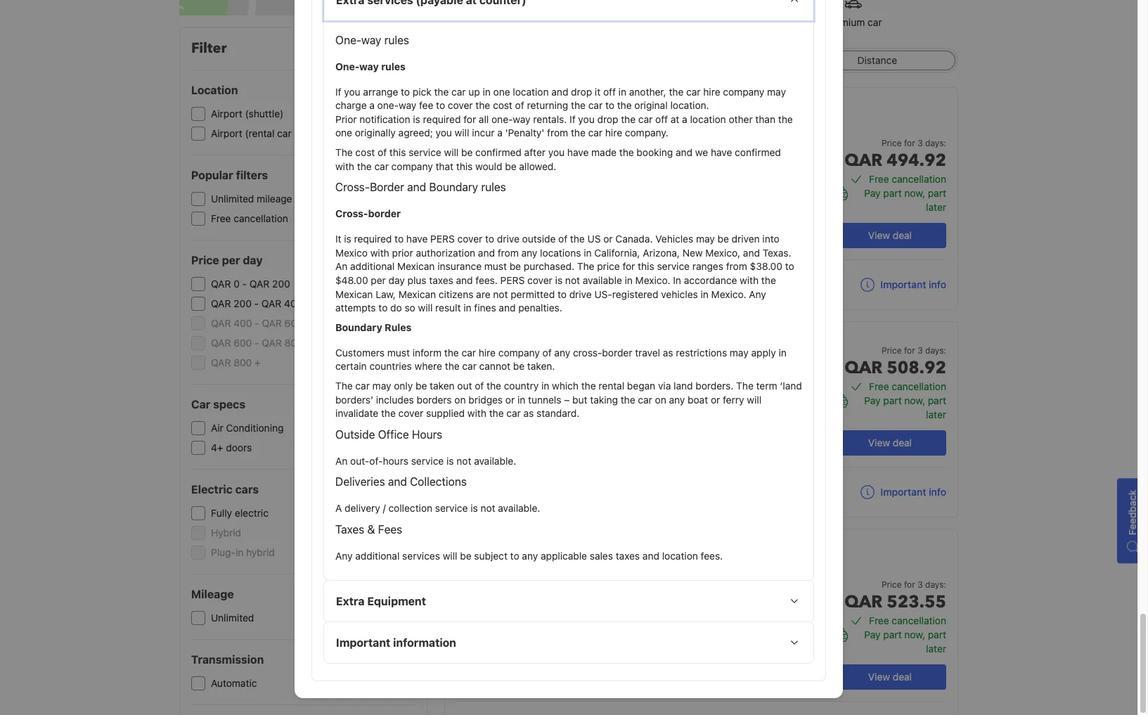 Task type: locate. For each thing, give the bounding box(es) containing it.
will left incur
[[455, 127, 470, 139]]

now, down the qar 494.92
[[905, 187, 926, 199]]

qar 800 down "qar 400 - qar 600"
[[262, 337, 303, 349]]

small car button
[[650, 0, 720, 39]]

0 horizontal spatial company
[[392, 160, 433, 172]]

deal
[[893, 229, 912, 241], [893, 437, 912, 449], [893, 671, 912, 683]]

2 vertical spatial company
[[499, 347, 540, 359]]

0 vertical spatial this
[[390, 146, 406, 158]]

any inside it is required to have pers cover to drive outside of the us or canada. vehicles may be driven into mexico with prior authorization and from any locations in california, arizona, new mexico, and texas. an additional mexican insurance must be purchased. the price for this service ranges from $38.00 to $48.00 per day plus taxes and fees. pers cover is not available in mexico. in accordance with the mexican law, mexican citizens are not permitted to drive us-registered vehicles in mexico. any attempts to do so will result in fines and penalties.
[[522, 247, 538, 259]]

0 vertical spatial large
[[593, 16, 619, 28]]

price up the qar 523.55
[[882, 580, 902, 590]]

available. down bridges
[[474, 455, 516, 467]]

0 up only
[[410, 357, 416, 369]]

2 view from the top
[[869, 437, 891, 449]]

1 vertical spatial boundary
[[336, 321, 382, 333]]

shuttle for economy
[[581, 236, 609, 247]]

1 cross- from the top
[[336, 181, 370, 194]]

borders'
[[336, 394, 374, 406]]

1 vertical spatial an
[[336, 455, 348, 467]]

view for qar 494.92
[[869, 229, 891, 241]]

be up permitted at the top left of page
[[510, 261, 521, 273]]

important for 2nd important info "button"
[[881, 486, 927, 498]]

for inside if you arrange to pick the car up in one location and drop it off in another, the car hire company may charge a one-way fee to cover the cost of returning the car to the original location. prior notification is required for all one-way rentals. if you drop the car off at a location other than the one originally agreed; you will incur a 'penalty' from the car hire company.
[[464, 113, 476, 125]]

-
[[242, 278, 247, 290], [254, 298, 259, 310], [255, 317, 259, 329], [255, 337, 259, 349]]

1 deal from the top
[[893, 229, 912, 241]]

intermediate
[[581, 568, 669, 587]]

mexico,
[[706, 247, 741, 259]]

deal for qar 523.55
[[893, 671, 912, 683]]

view for qar 523.55
[[869, 671, 891, 683]]

cover inside the car may only be taken out of the country in which the rental began via land borders. the term 'land borders' includes borders on bridges or in tunnels – but taking the car on any boat or ferry will invalidate the cover supplied with the car as standard.
[[399, 407, 424, 419]]

jose
[[686, 221, 708, 233], [686, 663, 708, 675]]

1 norman y. mineta san jose international airport shuttle bus from the top
[[581, 221, 804, 247]]

top
[[638, 101, 653, 112]]

pers up authorization
[[431, 233, 455, 245]]

3 inside price for 3 days: qar 508.92
[[918, 345, 923, 356]]

location
[[513, 86, 549, 98], [690, 113, 726, 125], [662, 550, 698, 562]]

1 horizontal spatial one
[[494, 86, 510, 98]]

0 for qar 400 - qar 600
[[410, 317, 416, 329]]

one-way rules for one-way rules
[[336, 34, 409, 46]]

and
[[552, 86, 569, 98], [676, 146, 693, 158], [407, 181, 427, 194], [478, 247, 495, 259], [743, 247, 760, 259], [456, 274, 473, 286], [499, 302, 516, 314], [388, 476, 407, 488], [643, 550, 660, 562]]

is right it
[[344, 233, 352, 245]]

cover up authorization
[[458, 233, 483, 245]]

not right are
[[493, 288, 508, 300]]

1 vertical spatial view
[[869, 437, 891, 449]]

2 vertical spatial from
[[727, 261, 748, 273]]

up
[[469, 86, 480, 98]]

qar 200
[[250, 278, 290, 290], [211, 298, 252, 310]]

air conditioning
[[211, 422, 284, 434]]

be right would
[[505, 160, 517, 172]]

important inside dropdown button
[[336, 636, 391, 649]]

4 0 from the top
[[410, 547, 416, 559]]

1 vertical spatial 3
[[918, 345, 923, 356]]

qar 400 up "qar 400 - qar 600"
[[262, 298, 303, 310]]

1 horizontal spatial off
[[656, 113, 668, 125]]

2 cross- from the top
[[336, 208, 368, 220]]

1 international from the top
[[710, 221, 769, 233]]

you right agreed;
[[436, 127, 452, 139]]

in left hybrid
[[236, 547, 244, 559]]

for for price for 3 days: qar 494.92
[[905, 138, 916, 148]]

accent
[[681, 338, 709, 348]]

day inside it is required to have pers cover to drive outside of the us or canada. vehicles may be driven into mexico with prior authorization and from any locations in california, arizona, new mexico, and texas. an additional mexican insurance must be purchased. the price for this service ranges from $38.00 to $48.00 per day plus taxes and fees. pers cover is not available in mexico. in accordance with the mexican law, mexican citizens are not permitted to drive us-registered vehicles in mexico. any attempts to do so will result in fines and penalties.
[[389, 274, 405, 286]]

0 vertical spatial now,
[[905, 187, 926, 199]]

have inside it is required to have pers cover to drive outside of the us or canada. vehicles may be driven into mexico with prior authorization and from any locations in california, arizona, new mexico, and texas. an additional mexican insurance must be purchased. the price for this service ranges from $38.00 to $48.00 per day plus taxes and fees. pers cover is not available in mexico. in accordance with the mexican law, mexican citizens are not permitted to drive us-registered vehicles in mexico. any attempts to do so will result in fines and penalties.
[[407, 233, 428, 245]]

boundary down attempts
[[336, 321, 382, 333]]

one-way rules up the arrange
[[336, 34, 409, 46]]

1 3 from the top
[[918, 138, 923, 148]]

1 vertical spatial required
[[354, 233, 392, 245]]

have right we
[[711, 146, 733, 158]]

1 0 from the top
[[410, 317, 416, 329]]

0 vertical spatial unlimited mileage
[[211, 193, 292, 205]]

2 important info from the top
[[881, 486, 947, 498]]

similar inside economy hyundai accent or similar
[[722, 338, 748, 348]]

1 horizontal spatial required
[[423, 113, 461, 125]]

supplied by dollar image
[[457, 274, 501, 295], [457, 482, 501, 503]]

0 vertical spatial one-
[[336, 34, 362, 46]]

pers up permitted at the top left of page
[[501, 274, 525, 286]]

0 vertical spatial day
[[243, 254, 263, 267]]

0 vertical spatial mexico.
[[636, 274, 671, 286]]

0 horizontal spatial day
[[243, 254, 263, 267]]

for inside it is required to have pers cover to drive outside of the us or canada. vehicles may be driven into mexico with prior authorization and from any locations in california, arizona, new mexico, and texas. an additional mexican insurance must be purchased. the price for this service ranges from $38.00 to $48.00 per day plus taxes and fees. pers cover is not available in mexico. in accordance with the mexican law, mexican citizens are not permitted to drive us-registered vehicles in mexico. any attempts to do so will result in fines and penalties.
[[623, 261, 635, 273]]

any additional services will be subject to any applicable sales taxes and location fees.
[[336, 550, 723, 562]]

1 mineta from the top
[[631, 221, 663, 233]]

0 horizontal spatial hire
[[479, 347, 496, 359]]

0 horizontal spatial have
[[407, 233, 428, 245]]

2 vertical spatial pay
[[865, 629, 881, 641]]

0 vertical spatial san
[[665, 221, 683, 233]]

similar inside intermediate nissan sentra or similar
[[740, 572, 766, 582]]

of inside if you arrange to pick the car up in one location and drop it off in another, the car hire company may charge a one-way fee to cover the cost of returning the car to the original location. prior notification is required for all one-way rentals. if you drop the car off at a location other than the one originally agreed; you will incur a 'penalty' from the car hire company.
[[515, 99, 525, 111]]

2 shuttle from the top
[[581, 678, 609, 689]]

3 now, from the top
[[905, 629, 926, 641]]

2 vertical spatial view deal
[[869, 671, 912, 683]]

2 vertical spatial this
[[638, 261, 655, 273]]

unlimited mileage down popular filters
[[211, 193, 292, 205]]

similar for economy chevrolet spark or similar
[[723, 130, 749, 141]]

2 deal from the top
[[893, 437, 912, 449]]

with down bridges
[[468, 407, 487, 419]]

service down agreed;
[[409, 146, 442, 158]]

0 vertical spatial 27
[[405, 422, 416, 434]]

border inside customers must inform the car hire company of any cross-border travel as restrictions may apply in certain countries where the car cannot be taken.
[[602, 347, 633, 359]]

may inside if you arrange to pick the car up in one location and drop it off in another, the car hire company may charge a one-way fee to cover the cost of returning the car to the original location. prior notification is required for all one-way rentals. if you drop the car off at a location other than the one originally agreed; you will incur a 'penalty' from the car hire company.
[[768, 86, 786, 98]]

taken.
[[528, 360, 555, 372]]

2 1 small bag from the top
[[721, 619, 772, 631]]

qar 0
[[211, 278, 240, 290]]

so
[[405, 302, 416, 314]]

for for price for 3 days: qar 523.55
[[905, 580, 916, 590]]

economy up made
[[581, 126, 644, 145]]

2 vertical spatial rules
[[481, 181, 506, 194]]

1 important info from the top
[[881, 279, 947, 290]]

1 vertical spatial qar 600
[[211, 337, 252, 349]]

price inside price for 3 days: qar 508.92
[[882, 345, 902, 356]]

2 economy from the top
[[581, 333, 644, 352]]

1 horizontal spatial on
[[655, 394, 667, 406]]

0 horizontal spatial if
[[336, 86, 342, 98]]

3 for qar 508.92
[[918, 345, 923, 356]]

dialog
[[278, 0, 860, 715]]

1 y. from the top
[[620, 221, 629, 233]]

1 bus from the top
[[611, 236, 626, 247]]

1 vertical spatial info
[[929, 486, 947, 498]]

1 horizontal spatial this
[[456, 160, 473, 172]]

allowed.
[[519, 160, 557, 172]]

0 vertical spatial available.
[[474, 455, 516, 467]]

price for 3 days: qar 494.92
[[845, 138, 947, 172]]

must inside it is required to have pers cover to drive outside of the us or canada. vehicles may be driven into mexico with prior authorization and from any locations in california, arizona, new mexico, and texas. an additional mexican insurance must be purchased. the price for this service ranges from $38.00 to $48.00 per day plus taxes and fees. pers cover is not available in mexico. in accordance with the mexican law, mexican citizens are not permitted to drive us-registered vehicles in mexico. any attempts to do so will result in fines and penalties.
[[485, 261, 507, 273]]

deal for qar 508.92
[[893, 437, 912, 449]]

1 vertical spatial qar 400
[[211, 317, 252, 329]]

from inside if you arrange to pick the car up in one location and drop it off in another, the car hire company may charge a one-way fee to cover the cost of returning the car to the original location. prior notification is required for all one-way rentals. if you drop the car off at a location other than the one originally agreed; you will incur a 'penalty' from the car hire company.
[[547, 127, 569, 139]]

2 y. from the top
[[620, 663, 629, 675]]

2 for airport (rental car center)
[[410, 127, 416, 139]]

1 horizontal spatial a
[[498, 127, 503, 139]]

cross-border
[[336, 208, 401, 220]]

1 san from the top
[[665, 221, 683, 233]]

0 vertical spatial norman y. mineta san jose international airport shuttle bus
[[581, 221, 804, 247]]

drive left us-
[[570, 288, 592, 300]]

1 vertical spatial now,
[[905, 395, 926, 407]]

rules right clear
[[384, 34, 409, 46]]

1 1 large bag from the top
[[597, 385, 650, 397]]

important info for 2nd important info "button"
[[881, 486, 947, 498]]

0 vertical spatial required
[[423, 113, 461, 125]]

0 vertical spatial view deal
[[869, 229, 912, 241]]

required inside if you arrange to pick the car up in one location and drop it off in another, the car hire company may charge a one-way fee to cover the cost of returning the car to the original location. prior notification is required for all one-way rentals. if you drop the car off at a location other than the one originally agreed; you will incur a 'penalty' from the car hire company.
[[423, 113, 461, 125]]

2 vertical spatial a
[[498, 127, 503, 139]]

for inside price for 3 days: qar 523.55
[[905, 580, 916, 590]]

bridges
[[469, 394, 503, 406]]

are
[[476, 288, 491, 300]]

2 2 from the top
[[410, 507, 416, 519]]

locations
[[540, 247, 581, 259]]

0 horizontal spatial qar 800
[[211, 357, 252, 369]]

cancellation for qar 508.92
[[892, 381, 947, 393]]

2 pay from the top
[[865, 395, 881, 407]]

2 later from the top
[[927, 409, 947, 421]]

on down via
[[655, 394, 667, 406]]

it
[[595, 86, 601, 98]]

be right only
[[416, 380, 427, 392]]

2 confirmed from the left
[[735, 146, 781, 158]]

a down the arrange
[[370, 99, 375, 111]]

countries
[[370, 360, 412, 372]]

additional inside it is required to have pers cover to drive outside of the us or canada. vehicles may be driven into mexico with prior authorization and from any locations in california, arizona, new mexico, and texas. an additional mexican insurance must be purchased. the price for this service ranges from $38.00 to $48.00 per day plus taxes and fees. pers cover is not available in mexico. in accordance with the mexican law, mexican citizens are not permitted to drive us-registered vehicles in mexico. any attempts to do so will result in fines and penalties.
[[350, 261, 395, 273]]

1 pay from the top
[[865, 187, 881, 199]]

cost inside the cost of this service will be confirmed after you have made the booking and we have confirmed with the car company that this would be allowed.
[[356, 146, 375, 158]]

0 vertical spatial economy
[[581, 126, 644, 145]]

later down the qar 494.92
[[927, 201, 947, 213]]

similar inside economy chevrolet spark or similar
[[723, 130, 749, 141]]

now, for qar 508.92
[[905, 395, 926, 407]]

3 3 from the top
[[918, 580, 923, 590]]

2 0 from the top
[[410, 337, 416, 349]]

for right ideal
[[606, 543, 617, 554]]

0 vertical spatial any
[[749, 288, 767, 300]]

economy hyundai accent or similar
[[581, 333, 748, 352]]

all up incur
[[479, 113, 489, 125]]

company inside if you arrange to pick the car up in one location and drop it off in another, the car hire company may charge a one-way fee to cover the cost of returning the car to the original location. prior notification is required for all one-way rentals. if you drop the car off at a location other than the one originally agreed; you will incur a 'penalty' from the car hire company.
[[723, 86, 765, 98]]

available. up any additional services will be subject to any applicable sales taxes and location fees.
[[498, 502, 541, 514]]

3 view from the top
[[869, 671, 891, 683]]

service up in
[[657, 261, 690, 273]]

1 vertical spatial pay part now, part later
[[865, 395, 947, 421]]

a
[[370, 99, 375, 111], [682, 113, 688, 125], [498, 127, 503, 139]]

one
[[494, 86, 510, 98], [336, 127, 352, 139]]

original
[[635, 99, 668, 111]]

2 norman y. mineta san jose international airport shuttle bus from the top
[[581, 663, 804, 689]]

2 important info button from the top
[[861, 485, 947, 499]]

2 jose from the top
[[686, 663, 708, 675]]

1 an from the top
[[336, 261, 348, 273]]

out
[[458, 380, 472, 392]]

0 horizontal spatial confirmed
[[476, 146, 522, 158]]

1 shuttle from the top
[[581, 236, 609, 247]]

3 for qar 494.92
[[918, 138, 923, 148]]

1 vertical spatial as
[[524, 407, 534, 419]]

or right the sentra
[[729, 572, 738, 582]]

1 jose from the top
[[686, 221, 708, 233]]

1 vertical spatial pay
[[865, 395, 881, 407]]

price
[[597, 261, 620, 273]]

shuttle for intermediate
[[581, 678, 609, 689]]

for for ideal for families
[[606, 543, 617, 554]]

arrange
[[363, 86, 398, 98]]

3 view deal from the top
[[869, 671, 912, 683]]

1 horizontal spatial all
[[479, 113, 489, 125]]

important info for 2nd important info "button" from the bottom of the page
[[881, 279, 947, 290]]

cross- for border
[[336, 208, 368, 220]]

0 vertical spatial supplied by dollar image
[[457, 274, 501, 295]]

1 economy from the top
[[581, 126, 644, 145]]

1 one- from the top
[[336, 34, 362, 46]]

0 vertical spatial a
[[370, 99, 375, 111]]

1 large bag left via
[[597, 385, 650, 397]]

a delivery / collection service is not available.
[[336, 502, 541, 514]]

days: inside price for 3 days: qar 523.55
[[926, 580, 947, 590]]

1 on from the left
[[455, 394, 466, 406]]

hire up location.
[[704, 86, 721, 98]]

san for economy
[[665, 221, 683, 233]]

taxes inside it is required to have pers cover to drive outside of the us or canada. vehicles may be driven into mexico with prior authorization and from any locations in california, arizona, new mexico, and texas. an additional mexican insurance must be purchased. the price for this service ranges from $38.00 to $48.00 per day plus taxes and fees. pers cover is not available in mexico. in accordance with the mexican law, mexican citizens are not permitted to drive us-registered vehicles in mexico. any attempts to do so will result in fines and penalties.
[[429, 274, 454, 286]]

cross-
[[336, 181, 370, 194], [336, 208, 368, 220]]

0 horizontal spatial one
[[336, 127, 352, 139]]

2 view deal from the top
[[869, 437, 912, 449]]

pay for qar 494.92
[[865, 187, 881, 199]]

in up tunnels
[[542, 380, 550, 392]]

available.
[[474, 455, 516, 467], [498, 502, 541, 514]]

hire up cannot
[[479, 347, 496, 359]]

0 horizontal spatial must
[[387, 347, 410, 359]]

on down out
[[455, 394, 466, 406]]

pay part now, part later down the qar 494.92
[[865, 187, 947, 213]]

will right so
[[418, 302, 433, 314]]

cross- for border
[[336, 181, 370, 194]]

2 27 from the top
[[405, 612, 416, 624]]

for up the qar 494.92
[[905, 138, 916, 148]]

all inside clear all filters button
[[378, 41, 388, 53]]

3 product card group from the top
[[445, 529, 959, 715]]

large car
[[593, 16, 636, 28]]

3 view deal button from the top
[[834, 665, 947, 690]]

3 27 from the top
[[405, 677, 416, 689]]

mileage down popular filters
[[257, 193, 292, 205]]

2 now, from the top
[[905, 395, 926, 407]]

any inside customers must inform the car hire company of any cross-border travel as restrictions may apply in certain countries where the car cannot be taken.
[[555, 347, 571, 359]]

2 on from the left
[[655, 394, 667, 406]]

2 norman from the top
[[581, 663, 618, 675]]

as right travel
[[663, 347, 674, 359]]

international
[[710, 221, 769, 233], [710, 663, 769, 675]]

1 info from the top
[[929, 279, 947, 290]]

land
[[674, 380, 693, 392]]

day
[[243, 254, 263, 267], [389, 274, 405, 286]]

3 later from the top
[[927, 643, 947, 655]]

1 view from the top
[[869, 229, 891, 241]]

pay part now, part later for qar 494.92
[[865, 187, 947, 213]]

25
[[404, 108, 416, 120]]

pay down the qar 523.55
[[865, 629, 881, 641]]

the right inform
[[445, 347, 459, 359]]

1 horizontal spatial from
[[547, 127, 569, 139]]

cover down up
[[448, 99, 473, 111]]

1 vertical spatial unlimited mileage
[[597, 404, 679, 416]]

1 large bag down intermediate
[[597, 619, 650, 631]]

applicable
[[541, 550, 587, 562]]

free cancellation down the qar 494.92
[[870, 173, 947, 185]]

have up prior
[[407, 233, 428, 245]]

norman
[[581, 221, 618, 233], [581, 663, 618, 675]]

hyundai
[[646, 338, 679, 348]]

1 now, from the top
[[905, 187, 926, 199]]

view deal button for qar 523.55
[[834, 665, 947, 690]]

one- for if you arrange to pick the car up in one location and drop it off in another, the car hire company may charge a one-way fee to cover the cost of returning the car to the original location.
[[336, 60, 360, 72]]

large inside button
[[593, 16, 619, 28]]

1 vertical spatial cross-
[[336, 208, 368, 220]]

view
[[869, 229, 891, 241], [869, 437, 891, 449], [869, 671, 891, 683]]

13
[[405, 278, 416, 290]]

location up spark
[[690, 113, 726, 125]]

1 vertical spatial shuttle
[[581, 678, 609, 689]]

days: inside "price for 3 days: qar 494.92"
[[926, 138, 947, 148]]

1 vertical spatial norman y. mineta san jose international airport shuttle bus
[[581, 663, 804, 689]]

any down $38.00 in the top of the page
[[749, 288, 767, 300]]

air
[[211, 422, 224, 434]]

1 horizontal spatial drive
[[570, 288, 592, 300]]

0 vertical spatial cross-
[[336, 181, 370, 194]]

any down outside
[[522, 247, 538, 259]]

1 important info button from the top
[[861, 278, 947, 292]]

0 horizontal spatial on
[[455, 394, 466, 406]]

3 days: from the top
[[926, 580, 947, 590]]

3 pay from the top
[[865, 629, 881, 641]]

one- up notification at top
[[378, 99, 399, 111]]

view deal button
[[834, 223, 947, 248], [834, 431, 947, 456], [834, 665, 947, 690]]

must
[[485, 261, 507, 273], [387, 347, 410, 359]]

rules
[[384, 34, 409, 46], [381, 60, 406, 72], [481, 181, 506, 194]]

1 view deal button from the top
[[834, 223, 947, 248]]

0 horizontal spatial pers
[[431, 233, 455, 245]]

1 vertical spatial days:
[[926, 345, 947, 356]]

one- down clear
[[336, 60, 360, 72]]

3 inside "price for 3 days: qar 494.92"
[[918, 138, 923, 148]]

an left out-
[[336, 455, 348, 467]]

filters inside button
[[390, 41, 416, 53]]

international for economy
[[710, 221, 769, 233]]

later down qar 508.92
[[927, 409, 947, 421]]

1 vertical spatial view deal button
[[834, 431, 947, 456]]

for inside price for 3 days: qar 508.92
[[905, 345, 916, 356]]

information
[[393, 636, 457, 649]]

one down prior
[[336, 127, 352, 139]]

0 vertical spatial additional
[[350, 261, 395, 273]]

1 view deal from the top
[[869, 229, 912, 241]]

qar 400 - qar 600
[[211, 317, 303, 329]]

2 san from the top
[[665, 663, 683, 675]]

3 deal from the top
[[893, 671, 912, 683]]

1 later from the top
[[927, 201, 947, 213]]

free cancellation for qar 523.55
[[870, 615, 947, 627]]

important
[[881, 279, 927, 290], [881, 486, 927, 498], [336, 636, 391, 649]]

filter
[[191, 39, 227, 58]]

2 vertical spatial product card group
[[445, 529, 959, 715]]

3 0 from the top
[[410, 357, 416, 369]]

may inside customers must inform the car hire company of any cross-border travel as restrictions may apply in certain countries where the car cannot be taken.
[[730, 347, 749, 359]]

1 confirmed from the left
[[476, 146, 522, 158]]

an out-of-hours service is not available.
[[336, 455, 516, 467]]

into
[[763, 233, 780, 245]]

2 horizontal spatial a
[[682, 113, 688, 125]]

or inside intermediate nissan sentra or similar
[[729, 572, 738, 582]]

0 horizontal spatial this
[[390, 146, 406, 158]]

- for qar 200
[[242, 278, 247, 290]]

0 horizontal spatial border
[[368, 208, 401, 220]]

1 vertical spatial cost
[[356, 146, 375, 158]]

shuttle up price
[[581, 236, 609, 247]]

service inside the cost of this service will be confirmed after you have made the booking and we have confirmed with the car company that this would be allowed.
[[409, 146, 442, 158]]

3 pay part now, part later from the top
[[865, 629, 947, 655]]

the
[[434, 86, 449, 98], [669, 86, 684, 98], [476, 99, 490, 111], [571, 99, 586, 111], [617, 99, 632, 111], [621, 113, 636, 125], [779, 113, 793, 125], [571, 127, 586, 139], [620, 146, 634, 158], [357, 160, 372, 172], [570, 233, 585, 245], [762, 274, 776, 286], [445, 347, 459, 359], [445, 360, 460, 372], [487, 380, 502, 392], [582, 380, 596, 392], [621, 394, 636, 406], [381, 407, 396, 419], [489, 407, 504, 419]]

2 product card group from the top
[[445, 321, 964, 518]]

you
[[344, 86, 361, 98], [579, 113, 595, 125], [436, 127, 452, 139], [549, 146, 565, 158]]

and left we
[[676, 146, 693, 158]]

taxes & fees
[[336, 523, 403, 536]]

2 vertical spatial similar
[[740, 572, 766, 582]]

1 horizontal spatial as
[[663, 347, 674, 359]]

qar 200 up qar 200 - qar 400
[[250, 278, 290, 290]]

similar for intermediate nissan sentra or similar
[[740, 572, 766, 582]]

and inside the cost of this service will be confirmed after you have made the booking and we have confirmed with the car company that this would be allowed.
[[676, 146, 693, 158]]

0 vertical spatial taxes
[[429, 274, 454, 286]]

now, for qar 494.92
[[905, 187, 926, 199]]

view deal button for qar 494.92
[[834, 223, 947, 248]]

via
[[658, 380, 671, 392]]

(shuttle)
[[245, 108, 284, 120]]

1 horizontal spatial one-
[[492, 113, 513, 125]]

for for price for 3 days: qar 508.92
[[905, 345, 916, 356]]

0 vertical spatial fees.
[[476, 274, 498, 286]]

1 norman from the top
[[581, 221, 618, 233]]

1 vertical spatial jose
[[686, 663, 708, 675]]

may inside the car may only be taken out of the country in which the rental began via land borders. the term 'land borders' includes borders on bridges or in tunnels – but taking the car on any boat or ferry will invalidate the cover supplied with the car as standard.
[[373, 380, 391, 392]]

2 bus from the top
[[611, 678, 626, 689]]

2 info from the top
[[929, 486, 947, 498]]

1 product card group from the top
[[445, 87, 964, 310]]

qar 800 +
[[211, 357, 261, 369]]

2 3 from the top
[[918, 345, 923, 356]]

pay part now, part later for qar 508.92
[[865, 395, 947, 421]]

way up the arrange
[[362, 34, 382, 46]]

cross- up it
[[336, 208, 368, 220]]

1 vertical spatial product card group
[[445, 321, 964, 518]]

subject
[[474, 550, 508, 562]]

for inside "price for 3 days: qar 494.92"
[[905, 138, 916, 148]]

2 international from the top
[[710, 663, 769, 675]]

2 mineta from the top
[[631, 663, 663, 675]]

view deal for qar 508.92
[[869, 437, 912, 449]]

the cost of this service will be confirmed after you have made the booking and we have confirmed with the car company that this would be allowed.
[[336, 146, 781, 172]]

free cancellation down the qar 523.55
[[870, 615, 947, 627]]

cost down originally on the left top
[[356, 146, 375, 158]]

0 horizontal spatial from
[[498, 247, 519, 259]]

now, for qar 523.55
[[905, 629, 926, 641]]

borders.
[[696, 380, 734, 392]]

may
[[768, 86, 786, 98], [696, 233, 715, 245], [730, 347, 749, 359], [373, 380, 391, 392]]

price inside price for 3 days: qar 523.55
[[882, 580, 902, 590]]

price
[[882, 138, 902, 148], [191, 254, 219, 267], [882, 345, 902, 356], [882, 580, 902, 590]]

an inside it is required to have pers cover to drive outside of the us or canada. vehicles may be driven into mexico with prior authorization and from any locations in california, arizona, new mexico, and texas. an additional mexican insurance must be purchased. the price for this service ranges from $38.00 to $48.00 per day plus taxes and fees. pers cover is not available in mexico. in accordance with the mexican law, mexican citizens are not permitted to drive us-registered vehicles in mexico. any attempts to do so will result in fines and penalties.
[[336, 261, 348, 273]]

a right incur
[[498, 127, 503, 139]]

- up qar 600 - qar 800
[[255, 317, 259, 329]]

price inside "price for 3 days: qar 494.92"
[[882, 138, 902, 148]]

will inside it is required to have pers cover to drive outside of the us or canada. vehicles may be driven into mexico with prior authorization and from any locations in california, arizona, new mexico, and texas. an additional mexican insurance must be purchased. the price for this service ranges from $38.00 to $48.00 per day plus taxes and fees. pers cover is not available in mexico. in accordance with the mexican law, mexican citizens are not permitted to drive us-registered vehicles in mexico. any attempts to do so will result in fines and penalties.
[[418, 302, 433, 314]]

may inside it is required to have pers cover to drive outside of the us or canada. vehicles may be driven into mexico with prior authorization and from any locations in california, arizona, new mexico, and texas. an additional mexican insurance must be purchased. the price for this service ranges from $38.00 to $48.00 per day plus taxes and fees. pers cover is not available in mexico. in accordance with the mexican law, mexican citizens are not permitted to drive us-registered vehicles in mexico. any attempts to do so will result in fines and penalties.
[[696, 233, 715, 245]]

1 vertical spatial small
[[728, 385, 752, 397]]

rules for one-way rules
[[384, 34, 409, 46]]

an
[[336, 261, 348, 273], [336, 455, 348, 467]]

prior
[[336, 113, 357, 125]]

1 vertical spatial large
[[605, 385, 630, 397]]

sort by element
[[484, 48, 959, 73]]

pay down the qar 494.92
[[865, 187, 881, 199]]

economy for economy hyundai accent or similar
[[581, 333, 644, 352]]

info for 2nd important info "button"
[[929, 486, 947, 498]]

and up intermediate nissan sentra or similar
[[643, 550, 660, 562]]

san
[[665, 221, 683, 233], [665, 663, 683, 675]]

product card group
[[445, 87, 964, 310], [445, 321, 964, 518], [445, 529, 959, 715]]

be up mexico,
[[718, 233, 729, 245]]

3 inside price for 3 days: qar 523.55
[[918, 580, 923, 590]]

2 pay part now, part later from the top
[[865, 395, 947, 421]]

1 horizontal spatial hire
[[606, 127, 623, 139]]

free cancellation
[[870, 173, 947, 185], [211, 212, 288, 224], [870, 381, 947, 393], [870, 615, 947, 627]]

$48.00
[[336, 274, 368, 286]]

the up available
[[577, 261, 595, 273]]

electric cars
[[191, 483, 259, 496]]

nissan
[[672, 572, 699, 582]]

product card group containing qar 508.92
[[445, 321, 964, 518]]

3 up the qar 494.92
[[918, 138, 923, 148]]

2 supplied by dollar image from the top
[[457, 482, 501, 503]]

not up collections
[[457, 455, 472, 467]]

0 vertical spatial one
[[494, 86, 510, 98]]

0 vertical spatial off
[[604, 86, 616, 98]]

0 vertical spatial shuttle
[[581, 236, 609, 247]]

vehicles
[[661, 288, 698, 300]]

hire inside customers must inform the car hire company of any cross-border travel as restrictions may apply in certain countries where the car cannot be taken.
[[479, 347, 496, 359]]

0 vertical spatial boundary
[[429, 181, 478, 194]]

plug-in hybrid
[[211, 547, 275, 559]]

/
[[383, 502, 386, 514]]

ferry
[[723, 394, 745, 406]]

1 one-way rules from the top
[[336, 34, 409, 46]]

ideal for families
[[584, 543, 651, 554]]

economy chevrolet spark or similar
[[581, 126, 749, 145]]

rental
[[599, 380, 625, 392]]

1 vertical spatial drive
[[570, 288, 592, 300]]

bus for intermediate
[[611, 678, 626, 689]]

suvs
[[459, 16, 483, 28]]

1 vertical spatial off
[[656, 113, 668, 125]]

1 pay part now, part later from the top
[[865, 187, 947, 213]]

1 vertical spatial qar 200
[[211, 298, 252, 310]]

mineta for intermediate
[[631, 663, 663, 675]]

from down rentals.
[[547, 127, 569, 139]]

2 days: from the top
[[926, 345, 947, 356]]

norman for economy
[[581, 221, 618, 233]]

car inside the cost of this service will be confirmed after you have made the booking and we have confirmed with the car company that this would be allowed.
[[375, 160, 389, 172]]

2 an from the top
[[336, 455, 348, 467]]

0 horizontal spatial cost
[[356, 146, 375, 158]]

1 2 from the top
[[410, 127, 416, 139]]

days: for qar 508.92
[[926, 345, 947, 356]]

0 vertical spatial view deal button
[[834, 223, 947, 248]]

2 one- from the top
[[336, 60, 360, 72]]

later for qar 508.92
[[927, 409, 947, 421]]

law,
[[376, 288, 396, 300]]

company up the "cross-border and boundary rules"
[[392, 160, 433, 172]]

border down border
[[368, 208, 401, 220]]

27 for transmission
[[405, 677, 416, 689]]

this right that on the left of the page
[[456, 160, 473, 172]]

certain
[[336, 360, 367, 372]]

27 down important information
[[405, 677, 416, 689]]

0 vertical spatial qar 200
[[250, 278, 290, 290]]

days: inside price for 3 days: qar 508.92
[[926, 345, 947, 356]]

0
[[410, 317, 416, 329], [410, 337, 416, 349], [410, 357, 416, 369], [410, 547, 416, 559]]

important info button
[[861, 278, 947, 292], [861, 485, 947, 499]]

27 for mileage
[[405, 612, 416, 624]]

0 horizontal spatial mileage
[[257, 193, 292, 205]]

cost up incur
[[493, 99, 513, 111]]

0 vertical spatial qar 800
[[262, 337, 303, 349]]

3
[[918, 138, 923, 148], [918, 345, 923, 356], [918, 580, 923, 590]]

2 view deal button from the top
[[834, 431, 947, 456]]

1 days: from the top
[[926, 138, 947, 148]]

rules for if you arrange to pick the car up in one location and drop it off in another, the car hire company may charge a one-way fee to cover the cost of returning the car to the original location.
[[381, 60, 406, 72]]

1 vertical spatial important
[[881, 486, 927, 498]]

important for 2nd important info "button" from the bottom of the page
[[881, 279, 927, 290]]

2 one-way rules from the top
[[336, 60, 406, 72]]

car
[[551, 16, 565, 28], [621, 16, 636, 28], [691, 16, 706, 28], [868, 16, 883, 28], [452, 86, 466, 98], [687, 86, 701, 98], [589, 99, 603, 111], [639, 113, 653, 125], [589, 127, 603, 139], [277, 127, 292, 139], [375, 160, 389, 172], [462, 347, 476, 359], [462, 360, 477, 372], [356, 380, 370, 392], [638, 394, 653, 406], [507, 407, 521, 419]]



Task type: describe. For each thing, give the bounding box(es) containing it.
qar 0 - qar 200
[[211, 278, 290, 290]]

to left outside
[[485, 233, 495, 245]]

0 vertical spatial if
[[336, 86, 342, 98]]

1 vertical spatial hire
[[606, 127, 623, 139]]

feedback button
[[1118, 479, 1149, 564]]

the inside it is required to have pers cover to drive outside of the us or canada. vehicles may be driven into mexico with prior authorization and from any locations in california, arizona, new mexico, and texas. an additional mexican insurance must be purchased. the price for this service ranges from $38.00 to $48.00 per day plus taxes and fees. pers cover is not available in mexico. in accordance with the mexican law, mexican citizens are not permitted to drive us-registered vehicles in mexico. any attempts to do so will result in fines and penalties.
[[577, 261, 595, 273]]

at
[[671, 113, 680, 125]]

travel
[[635, 347, 661, 359]]

cost inside if you arrange to pick the car up in one location and drop it off in another, the car hire company may charge a one-way fee to cover the cost of returning the car to the original location. prior notification is required for all one-way rentals. if you drop the car off at a location other than the one originally agreed; you will incur a 'penalty' from the car hire company.
[[493, 99, 513, 111]]

2 vertical spatial small
[[728, 619, 752, 631]]

price for qar 508.92
[[882, 345, 902, 356]]

1 vertical spatial unlimited
[[597, 404, 641, 416]]

'land
[[780, 380, 803, 392]]

the up borders' on the bottom of the page
[[336, 380, 353, 392]]

accordance
[[684, 274, 737, 286]]

vehicles
[[656, 233, 694, 245]]

to left pick
[[401, 86, 410, 98]]

is up collections
[[447, 455, 454, 467]]

office
[[378, 428, 409, 441]]

not up subject
[[481, 502, 496, 514]]

1 vertical spatial one
[[336, 127, 352, 139]]

ranges
[[693, 261, 724, 273]]

rules
[[385, 321, 412, 333]]

0 horizontal spatial a
[[370, 99, 375, 111]]

sentra
[[701, 572, 727, 582]]

3 for qar 523.55
[[918, 580, 923, 590]]

of inside the car may only be taken out of the country in which the rental began via land borders. the term 'land borders' includes borders on bridges or in tunnels – but taking the car on any boat or ferry will invalidate the cover supplied with the car as standard.
[[475, 380, 484, 392]]

the up but
[[582, 380, 596, 392]]

with left prior
[[371, 247, 390, 259]]

people carrier button
[[720, 0, 811, 38]]

dialog containing one-way rules
[[278, 0, 860, 715]]

free for qar 523.55
[[870, 615, 890, 627]]

1 horizontal spatial pers
[[501, 274, 525, 286]]

later for qar 494.92
[[927, 201, 947, 213]]

the up taken at the left of page
[[445, 360, 460, 372]]

cover inside if you arrange to pick the car up in one location and drop it off in another, the car hire company may charge a one-way fee to cover the cost of returning the car to the original location. prior notification is required for all one-way rentals. if you drop the car off at a location other than the one originally agreed; you will incur a 'penalty' from the car hire company.
[[448, 99, 473, 111]]

the up location.
[[669, 86, 684, 98]]

the down began
[[621, 394, 636, 406]]

driven
[[732, 233, 760, 245]]

one-way rules for if you arrange to pick the car up in one location and drop it off in another, the car hire company may charge a one-way fee to cover the cost of returning the car to the original location.
[[336, 60, 406, 72]]

that
[[436, 160, 454, 172]]

deal for qar 494.92
[[893, 229, 912, 241]]

includes
[[376, 394, 414, 406]]

is inside if you arrange to pick the car up in one location and drop it off in another, the car hire company may charge a one-way fee to cover the cost of returning the car to the original location. prior notification is required for all one-way rentals. if you drop the car off at a location other than the one originally agreed; you will incur a 'penalty' from the car hire company.
[[413, 113, 421, 125]]

available. for an out-of-hours service is not available.
[[474, 455, 516, 467]]

free cancellation for qar 508.92
[[870, 381, 947, 393]]

it
[[336, 233, 342, 245]]

norman y. mineta san jose international airport shuttle bus for economy
[[581, 221, 804, 247]]

pick
[[413, 86, 432, 98]]

1 vertical spatial mexico.
[[712, 288, 747, 300]]

norman for intermediate
[[581, 663, 618, 675]]

canada.
[[616, 233, 653, 245]]

purchased.
[[524, 261, 575, 273]]

the right the returning
[[571, 99, 586, 111]]

in right up
[[483, 86, 491, 98]]

as inside customers must inform the car hire company of any cross-border travel as restrictions may apply in certain countries where the car cannot be taken.
[[663, 347, 674, 359]]

us-
[[595, 288, 613, 300]]

and down the 'insurance'
[[456, 274, 473, 286]]

cancellation down popular filters
[[234, 212, 288, 224]]

be inside the car may only be taken out of the country in which the rental began via land borders. the term 'land borders' includes borders on bridges or in tunnels – but taking the car on any boat or ferry will invalidate the cover supplied with the car as standard.
[[416, 380, 427, 392]]

be inside customers must inform the car hire company of any cross-border travel as restrictions may apply in certain countries where the car cannot be taken.
[[513, 360, 525, 372]]

in down the us
[[584, 247, 592, 259]]

arizona,
[[643, 247, 680, 259]]

0 vertical spatial qar 400
[[262, 298, 303, 310]]

fees. inside it is required to have pers cover to drive outside of the us or canada. vehicles may be driven into mexico with prior authorization and from any locations in california, arizona, new mexico, and texas. an additional mexican insurance must be purchased. the price for this service ranges from $38.00 to $48.00 per day plus taxes and fees. pers cover is not available in mexico. in accordance with the mexican law, mexican citizens are not permitted to drive us-registered vehicles in mexico. any attempts to do so will result in fines and penalties.
[[476, 274, 498, 286]]

of inside it is required to have pers cover to drive outside of the us or canada. vehicles may be driven into mexico with prior authorization and from any locations in california, arizona, new mexico, and texas. an additional mexican insurance must be purchased. the price for this service ranges from $38.00 to $48.00 per day plus taxes and fees. pers cover is not available in mexico. in accordance with the mexican law, mexican citizens are not permitted to drive us-registered vehicles in mexico. any attempts to do so will result in fines and penalties.
[[559, 233, 568, 245]]

any inside it is required to have pers cover to drive outside of the us or canada. vehicles may be driven into mexico with prior authorization and from any locations in california, arizona, new mexico, and texas. an additional mexican insurance must be purchased. the price for this service ranges from $38.00 to $48.00 per day plus taxes and fees. pers cover is not available in mexico. in accordance with the mexican law, mexican citizens are not permitted to drive us-registered vehicles in mexico. any attempts to do so will result in fines and penalties.
[[749, 288, 767, 300]]

days: for qar 523.55
[[926, 580, 947, 590]]

cannot
[[480, 360, 511, 372]]

and up the 'insurance'
[[478, 247, 495, 259]]

free cancellation for qar 494.92
[[870, 173, 947, 185]]

0 horizontal spatial off
[[604, 86, 616, 98]]

you inside the cost of this service will be confirmed after you have made the booking and we have confirmed with the car company that this would be allowed.
[[549, 146, 565, 158]]

outside
[[522, 233, 556, 245]]

0 vertical spatial drive
[[497, 233, 520, 245]]

view deal button for qar 508.92
[[834, 431, 947, 456]]

with down $38.00 in the top of the page
[[740, 274, 759, 286]]

supplied
[[426, 407, 465, 419]]

tunnels
[[528, 394, 562, 406]]

to down texas.
[[786, 261, 795, 273]]

to left do
[[379, 302, 388, 314]]

be down incur
[[462, 146, 473, 158]]

0 vertical spatial per
[[222, 254, 240, 267]]

service for the cost of this service will be confirmed after you have made the booking and we have confirmed with the car company that this would be allowed.
[[409, 146, 442, 158]]

taken
[[430, 380, 455, 392]]

boundary rules
[[336, 321, 412, 333]]

in up registered on the top right
[[625, 274, 633, 286]]

0 horizontal spatial mexico.
[[636, 274, 671, 286]]

2 vertical spatial location
[[662, 550, 698, 562]]

2 vertical spatial large
[[605, 619, 630, 631]]

required inside it is required to have pers cover to drive outside of the us or canada. vehicles may be driven into mexico with prior authorization and from any locations in california, arizona, new mexico, and texas. an additional mexican insurance must be purchased. the price for this service ranges from $38.00 to $48.00 per day plus taxes and fees. pers cover is not available in mexico. in accordance with the mexican law, mexican citizens are not permitted to drive us-registered vehicles in mexico. any attempts to do so will result in fines and penalties.
[[354, 233, 392, 245]]

large car button
[[579, 0, 650, 38]]

2 for fully electric
[[410, 507, 416, 519]]

the up bridges
[[487, 380, 502, 392]]

will inside if you arrange to pick the car up in one location and drop it off in another, the car hire company may charge a one-way fee to cover the cost of returning the car to the original location. prior notification is required for all one-way rentals. if you drop the car off at a location other than the one originally agreed; you will incur a 'penalty' from the car hire company.
[[455, 127, 470, 139]]

service for a delivery / collection service is not available.
[[435, 502, 468, 514]]

product card group containing qar 523.55
[[445, 529, 959, 715]]

way left fee
[[399, 99, 417, 111]]

$38.00
[[750, 261, 783, 273]]

to right fee
[[436, 99, 445, 111]]

1 27 from the top
[[405, 422, 416, 434]]

1 supplied by dollar image from the top
[[457, 274, 501, 295]]

of inside the cost of this service will be confirmed after you have made the booking and we have confirmed with the car company that this would be allowed.
[[378, 146, 387, 158]]

electric
[[191, 483, 233, 496]]

the right made
[[620, 146, 634, 158]]

or inside economy hyundai accent or similar
[[712, 338, 720, 348]]

mexican up plus
[[397, 261, 435, 273]]

and right fines
[[499, 302, 516, 314]]

the down viewed
[[621, 113, 636, 125]]

than
[[756, 113, 776, 125]]

popular filters
[[191, 169, 268, 181]]

1 vertical spatial drop
[[598, 113, 619, 125]]

cancellation for qar 523.55
[[892, 615, 947, 627]]

service inside it is required to have pers cover to drive outside of the us or canada. vehicles may be driven into mexico with prior authorization and from any locations in california, arizona, new mexico, and texas. an additional mexican insurance must be purchased. the price for this service ranges from $38.00 to $48.00 per day plus taxes and fees. pers cover is not available in mexico. in accordance with the mexican law, mexican citizens are not permitted to drive us-registered vehicles in mexico. any attempts to do so will result in fines and penalties.
[[657, 261, 690, 273]]

made
[[592, 146, 617, 158]]

to up "penalties."
[[558, 288, 567, 300]]

0 vertical spatial location
[[513, 86, 549, 98]]

delivery
[[345, 502, 380, 514]]

qar 200 - qar 400
[[211, 298, 303, 310]]

apply
[[752, 347, 776, 359]]

the down includes
[[381, 407, 396, 419]]

the down $38.00 in the top of the page
[[762, 274, 776, 286]]

airport (rental car center)
[[211, 127, 327, 139]]

0 vertical spatial unlimited
[[211, 193, 254, 205]]

4+
[[211, 442, 223, 454]]

to right subject
[[510, 550, 520, 562]]

company inside customers must inform the car hire company of any cross-border travel as restrictions may apply in certain countries where the car cannot be taken.
[[499, 347, 540, 359]]

0 for plug-in hybrid
[[410, 547, 416, 559]]

1 down intermediate
[[597, 619, 602, 631]]

will inside the cost of this service will be confirmed after you have made the booking and we have confirmed with the car company that this would be allowed.
[[444, 146, 459, 158]]

to left top
[[606, 99, 615, 111]]

and down driven
[[743, 247, 760, 259]]

free for qar 508.92
[[870, 381, 890, 393]]

san for intermediate
[[665, 663, 683, 675]]

must inside customers must inform the car hire company of any cross-border travel as restrictions may apply in certain countries where the car cannot be taken.
[[387, 347, 410, 359]]

spark
[[687, 130, 710, 141]]

price for qar 523.55
[[882, 580, 902, 590]]

medium car button
[[497, 0, 579, 39]]

y. for intermediate
[[620, 663, 629, 675]]

ideal
[[584, 543, 603, 554]]

the up the cost of this service will be confirmed after you have made the booking and we have confirmed with the car company that this would be allowed.
[[571, 127, 586, 139]]

chevrolet
[[646, 130, 685, 141]]

will right services
[[443, 550, 458, 562]]

view deal for qar 494.92
[[869, 229, 912, 241]]

0 horizontal spatial qar 600
[[211, 337, 252, 349]]

pay part now, part later for qar 523.55
[[865, 629, 947, 655]]

with inside the car may only be taken out of the country in which the rental began via land borders. the term 'land borders' includes borders on bridges or in tunnels – but taking the car on any boat or ferry will invalidate the cover supplied with the car as standard.
[[468, 407, 487, 419]]

0 vertical spatial drop
[[571, 86, 592, 98]]

1 vertical spatial filters
[[236, 169, 268, 181]]

and right border
[[407, 181, 427, 194]]

1 horizontal spatial taxes
[[616, 550, 640, 562]]

2 horizontal spatial have
[[711, 146, 733, 158]]

electric
[[235, 507, 269, 519]]

do
[[391, 302, 402, 314]]

not down purchased.
[[566, 274, 580, 286]]

jose for economy
[[686, 221, 708, 233]]

in inside customers must inform the car hire company of any cross-border travel as restrictions may apply in certain countries where the car cannot be taken.
[[779, 347, 787, 359]]

1 1 small bag from the top
[[721, 385, 772, 397]]

outside office hours
[[336, 428, 443, 441]]

as inside the car may only be taken out of the country in which the rental began via land borders. the term 'land borders' includes borders on bridges or in tunnels – but taking the car on any boat or ferry will invalidate the cover supplied with the car as standard.
[[524, 407, 534, 419]]

0 horizontal spatial one-
[[378, 99, 399, 111]]

price up qar 0
[[191, 254, 219, 267]]

automatic
[[211, 677, 257, 689]]

collection
[[389, 502, 433, 514]]

one- for one-way rules
[[336, 34, 362, 46]]

2 horizontal spatial from
[[727, 261, 748, 273]]

per inside it is required to have pers cover to drive outside of the us or canada. vehicles may be driven into mexico with prior authorization and from any locations in california, arizona, new mexico, and texas. an additional mexican insurance must be purchased. the price for this service ranges from $38.00 to $48.00 per day plus taxes and fees. pers cover is not available in mexico. in accordance with the mexican law, mexican citizens are not permitted to drive us-registered vehicles in mexico. any attempts to do so will result in fines and penalties.
[[371, 274, 386, 286]]

will inside the car may only be taken out of the country in which the rental began via land borders. the term 'land borders' includes borders on bridges or in tunnels – but taking the car on any boat or ferry will invalidate the cover supplied with the car as standard.
[[747, 394, 762, 406]]

cover up permitted at the top left of page
[[528, 274, 553, 286]]

pay for qar 523.55
[[865, 629, 881, 641]]

later for qar 523.55
[[927, 643, 947, 655]]

- for qar 600
[[255, 317, 259, 329]]

jose for intermediate
[[686, 663, 708, 675]]

intermediate nissan sentra or similar
[[581, 568, 766, 587]]

mileage
[[191, 588, 234, 601]]

which
[[552, 380, 579, 392]]

the down bridges
[[489, 407, 504, 419]]

unlimited mileage inside product card group
[[597, 404, 679, 416]]

free cancellation up price per day
[[211, 212, 288, 224]]

extra
[[336, 595, 365, 607]]

0 vertical spatial qar 600
[[262, 317, 303, 329]]

carrier
[[768, 16, 797, 28]]

the left top
[[617, 99, 632, 111]]

1 vertical spatial from
[[498, 247, 519, 259]]

1 horizontal spatial fees.
[[701, 550, 723, 562]]

view deal for qar 523.55
[[869, 671, 912, 683]]

the right pick
[[434, 86, 449, 98]]

available
[[583, 274, 622, 286]]

important information
[[336, 636, 457, 649]]

product card group containing qar 494.92
[[445, 87, 964, 310]]

1 horizontal spatial qar 800
[[262, 337, 303, 349]]

price for 3 days: qar 508.92
[[845, 345, 947, 380]]

popular
[[191, 169, 233, 181]]

the car may only be taken out of the country in which the rental began via land borders. the term 'land borders' includes borders on bridges or in tunnels – but taking the car on any boat or ferry will invalidate the cover supplied with the car as standard.
[[336, 380, 803, 419]]

you up "charge"
[[344, 86, 361, 98]]

california,
[[595, 247, 640, 259]]

economy for economy chevrolet spark or similar
[[581, 126, 644, 145]]

restrictions
[[676, 347, 727, 359]]

1 vertical spatial additional
[[355, 550, 400, 562]]

company inside the cost of this service will be confirmed after you have made the booking and we have confirmed with the car company that this would be allowed.
[[392, 160, 433, 172]]

1 horizontal spatial have
[[568, 146, 589, 158]]

1 horizontal spatial if
[[570, 113, 576, 125]]

all inside if you arrange to pick the car up in one location and drop it off in another, the car hire company may charge a one-way fee to cover the cost of returning the car to the original location. prior notification is required for all one-way rentals. if you drop the car off at a location other than the one originally agreed; you will incur a 'penalty' from the car hire company.
[[479, 113, 489, 125]]

qar 523.55
[[845, 591, 947, 614]]

clear all filters button
[[351, 41, 416, 53]]

the left the us
[[570, 233, 585, 245]]

of inside customers must inform the car hire company of any cross-border travel as restrictions may apply in certain countries where the car cannot be taken.
[[543, 347, 552, 359]]

1 vertical spatial a
[[682, 113, 688, 125]]

y. for economy
[[620, 221, 629, 233]]

border
[[370, 181, 405, 194]]

where
[[415, 360, 442, 372]]

car inside button
[[691, 16, 706, 28]]

'penalty'
[[505, 127, 545, 139]]

another,
[[629, 86, 667, 98]]

view for qar 508.92
[[869, 437, 891, 449]]

location
[[191, 84, 238, 96]]

any inside the car may only be taken out of the country in which the rental began via land borders. the term 'land borders' includes borders on bridges or in tunnels – but taking the car on any boat or ferry will invalidate the cover supplied with the car as standard.
[[669, 394, 685, 406]]

medium car
[[512, 16, 565, 28]]

way down clear
[[360, 60, 379, 72]]

international for intermediate
[[710, 663, 769, 675]]

is up subject
[[471, 502, 478, 514]]

you right rentals.
[[579, 113, 595, 125]]

in down accordance
[[701, 288, 709, 300]]

and down hours at the bottom left of the page
[[388, 476, 407, 488]]

mexican down plus
[[399, 288, 436, 300]]

0 for qar 800 +
[[410, 357, 416, 369]]

available. for a delivery / collection service is not available.
[[498, 502, 541, 514]]

the down up
[[476, 99, 490, 111]]

in up viewed
[[619, 86, 627, 98]]

taxes
[[336, 523, 365, 536]]

with inside the cost of this service will be confirmed after you have made the booking and we have confirmed with the car company that this would be allowed.
[[336, 160, 355, 172]]

agreed;
[[399, 127, 433, 139]]

cross-border and boundary rules
[[336, 181, 506, 194]]

cancellation for qar 494.92
[[892, 173, 947, 185]]

free for qar 494.92
[[870, 173, 890, 185]]

to up prior
[[395, 233, 404, 245]]

way up the "'penalty'"
[[513, 113, 531, 125]]

citizens
[[439, 288, 474, 300]]

similar for economy hyundai accent or similar
[[722, 338, 748, 348]]

mineta for economy
[[631, 221, 663, 233]]

days: for qar 494.92
[[926, 138, 947, 148]]

fees
[[378, 523, 403, 536]]

this inside it is required to have pers cover to drive outside of the us or canada. vehicles may be driven into mexico with prior authorization and from any locations in california, arizona, new mexico, and texas. an additional mexican insurance must be purchased. the price for this service ranges from $38.00 to $48.00 per day plus taxes and fees. pers cover is not available in mexico. in accordance with the mexican law, mexican citizens are not permitted to drive us-registered vehicles in mexico. any attempts to do so will result in fines and penalties.
[[638, 261, 655, 273]]

the up 'ferry'
[[737, 380, 754, 392]]

in left fines
[[464, 302, 472, 314]]

in down the country
[[518, 394, 526, 406]]

- for qar 800
[[255, 337, 259, 349]]

be left subject
[[460, 550, 472, 562]]

2 vertical spatial unlimited
[[211, 612, 254, 624]]

price for 3 days: qar 523.55
[[845, 580, 947, 614]]

distance
[[858, 54, 898, 66]]

0 horizontal spatial qar 400
[[211, 317, 252, 329]]

any left applicable
[[522, 550, 538, 562]]

bus for economy
[[611, 236, 626, 247]]

1 right but
[[597, 385, 602, 397]]

or inside it is required to have pers cover to drive outside of the us or canada. vehicles may be driven into mexico with prior authorization and from any locations in california, arizona, new mexico, and texas. an additional mexican insurance must be purchased. the price for this service ranges from $38.00 to $48.00 per day plus taxes and fees. pers cover is not available in mexico. in accordance with the mexican law, mexican citizens are not permitted to drive us-registered vehicles in mexico. any attempts to do so will result in fines and penalties.
[[604, 233, 613, 245]]

mexican up attempts
[[336, 288, 373, 300]]

1 vertical spatial location
[[690, 113, 726, 125]]

conditioning
[[226, 422, 284, 434]]

- for qar 400
[[254, 298, 259, 310]]

or down borders.
[[711, 394, 721, 406]]

price for qar 494.92
[[882, 138, 902, 148]]

1 down the sentra
[[721, 619, 725, 631]]

hybrid
[[211, 527, 241, 539]]

car
[[191, 398, 211, 411]]

the inside the cost of this service will be confirmed after you have made the booking and we have confirmed with the car company that this would be allowed.
[[336, 146, 353, 158]]

location.
[[671, 99, 710, 111]]

would
[[476, 160, 503, 172]]

small inside button
[[664, 16, 689, 28]]

the right than
[[779, 113, 793, 125]]

qar 508.92
[[845, 357, 947, 380]]

service for an out-of-hours service is not available.
[[411, 455, 444, 467]]

or down the country
[[506, 394, 515, 406]]

pay for qar 508.92
[[865, 395, 881, 407]]

2 horizontal spatial hire
[[704, 86, 721, 98]]

or inside economy chevrolet spark or similar
[[713, 130, 721, 141]]

specs
[[213, 398, 246, 411]]

mileage inside product card group
[[643, 404, 679, 416]]

0 for qar 600 - qar 800
[[410, 337, 416, 349]]

0 horizontal spatial unlimited mileage
[[211, 193, 292, 205]]

insurance
[[438, 261, 482, 273]]

doors
[[226, 442, 252, 454]]

norman y. mineta san jose international airport shuttle bus for intermediate
[[581, 663, 804, 689]]

fully
[[211, 507, 232, 519]]

2 1 large bag from the top
[[597, 619, 650, 631]]

1 vertical spatial any
[[336, 550, 353, 562]]

and inside if you arrange to pick the car up in one location and drop it off in another, the car hire company may charge a one-way fee to cover the cost of returning the car to the original location. prior notification is required for all one-way rentals. if you drop the car off at a location other than the one originally agreed; you will incur a 'penalty' from the car hire company.
[[552, 86, 569, 98]]

0 vertical spatial mileage
[[257, 193, 292, 205]]

qar 494.92
[[845, 149, 947, 172]]

1 right boat
[[721, 385, 725, 397]]

premium car button
[[811, 0, 897, 38]]

the up border
[[357, 160, 372, 172]]

free up price per day
[[211, 212, 231, 224]]

4+ doors
[[211, 442, 252, 454]]

borders
[[417, 394, 452, 406]]

is down purchased.
[[555, 274, 563, 286]]

info for 2nd important info "button" from the bottom of the page
[[929, 279, 947, 290]]



Task type: vqa. For each thing, say whether or not it's contained in the screenshot.


